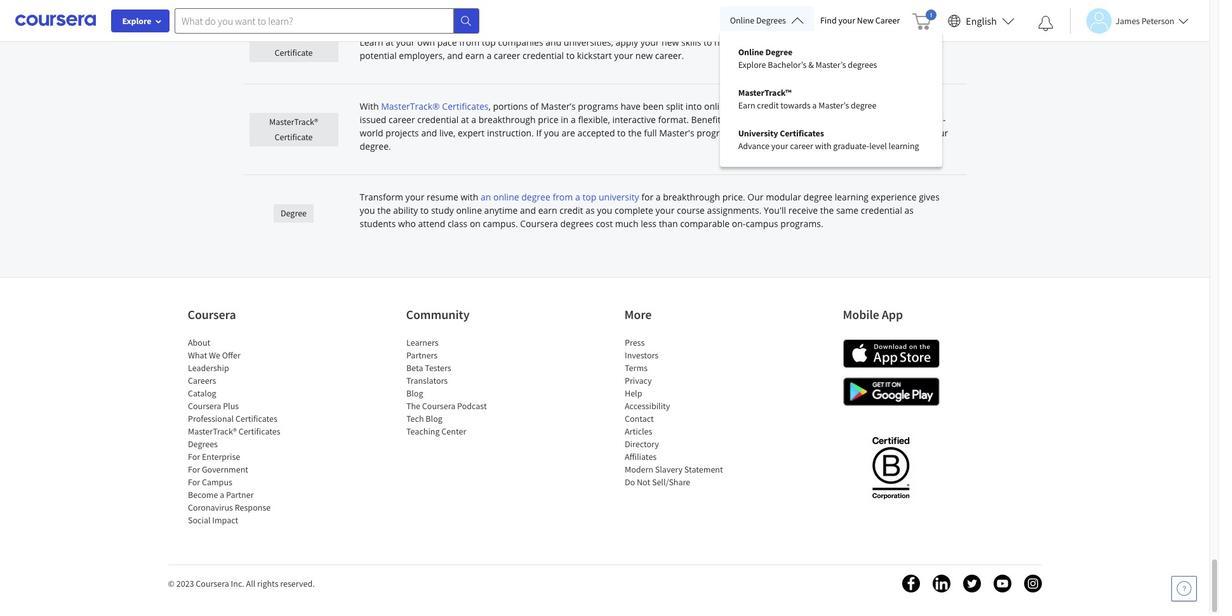 Task type: describe. For each thing, give the bounding box(es) containing it.
career.
[[655, 50, 684, 62]]

instruction.
[[487, 127, 534, 139]]

online for online degree explore bachelor's & master's degrees
[[738, 46, 764, 58]]

of
[[530, 100, 539, 112]]

with inside , portions of master's programs have been split into online modules, so you can earn a high quality university- issued career credential at a breakthrough price in a flexible, interactive format. benefit from a deeply engaging learning experience with real- world projects and live, expert instruction. if you are accepted to the full master's program, your mastertrack coursework counts towards your degree.
[[907, 114, 925, 126]]

your down 'real-'
[[929, 127, 948, 139]]

2 vertical spatial new
[[636, 50, 653, 62]]

mastertrack™
[[738, 87, 792, 98]]

our
[[748, 191, 764, 203]]

you'll
[[764, 205, 786, 217]]

and down pace
[[447, 50, 463, 62]]

a inside for a breakthrough price. our modular degree learning experience gives you the ability to study online anytime and earn credit as you complete your course assignments. you'll receive the same credential as students who attend class on campus. coursera degrees cost much less than comparable on-campus programs.
[[656, 191, 661, 203]]

james peterson button
[[1070, 8, 1189, 33]]

certificate for , portions of master's programs have been split into online modules, so you can earn a high quality university- issued career credential at a breakthrough price in a flexible, interactive format. benefit from a deeply engaging learning experience with real- world projects and live, expert instruction. if you are accepted to the full master's program, your mastertrack coursework counts towards your degree.
[[275, 131, 313, 143]]

you right the if
[[544, 127, 560, 139]]

a right start on the left top of page
[[491, 23, 495, 35]]

been
[[643, 100, 664, 112]]

degree inside online degree explore bachelor's & master's degrees
[[766, 46, 793, 58]]

catalog
[[188, 388, 216, 399]]

2 horizontal spatial professional
[[664, 23, 715, 35]]

class
[[448, 218, 468, 230]]

impact
[[212, 515, 238, 527]]

your down the you're
[[396, 36, 415, 48]]

credential inside for a breakthrough price. our modular degree learning experience gives you the ability to study online anytime and earn credit as you complete your course assignments. you'll receive the same credential as students who attend class on campus. coursera degrees cost much less than comparable on-campus programs.
[[861, 205, 902, 217]]

learners partners beta testers translators blog the coursera podcast tech blog teaching center
[[406, 337, 487, 438]]

and inside , portions of master's programs have been split into online modules, so you can earn a high quality university- issued career credential at a breakthrough price in a flexible, interactive format. benefit from a deeply engaging learning experience with real- world projects and live, expert instruction. if you are accepted to the full master's program, your mastertrack coursework counts towards your degree.
[[421, 127, 437, 139]]

in
[[561, 114, 569, 126]]

master's for &
[[816, 59, 846, 70]]

a left high
[[841, 100, 846, 112]]

1 as from the left
[[586, 205, 595, 217]]

receive
[[789, 205, 818, 217]]

university certificates advance your career with graduate-level learning
[[738, 128, 919, 152]]

download on the app store image
[[843, 340, 940, 368]]

assignments.
[[707, 205, 762, 217]]

beta
[[406, 363, 423, 374]]

explore inside online degree explore bachelor's & master's degrees
[[738, 59, 766, 70]]

mastertrack® inside 'about what we offer leadership careers catalog coursera plus professional certificates mastertrack® certificates degrees for enterprise for government for campus become a partner coronavirus response social impact'
[[188, 426, 236, 438]]

2023
[[176, 579, 194, 590]]

showcase
[[811, 36, 851, 48]]

gives
[[919, 191, 940, 203]]

your inside for a breakthrough price. our modular degree learning experience gives you the ability to study online anytime and earn credit as you complete your course assignments. you'll receive the same credential as students who attend class on campus. coursera degrees cost much less than comparable on-campus programs.
[[656, 205, 675, 217]]

logo of certified b corporation image
[[865, 430, 917, 506]]

what
[[188, 350, 207, 361]]

coursera inside for a breakthrough price. our modular degree learning experience gives you the ability to study online anytime and earn credit as you complete your course assignments. you'll receive the same credential as students who attend class on campus. coursera degrees cost much less than comparable on-campus programs.
[[520, 218, 558, 230]]

press investors terms privacy help accessibility contact articles directory affiliates modern slavery statement do not sell/share
[[625, 337, 723, 488]]

credit inside mastertrack™ earn credit towards a master's degree
[[757, 100, 779, 111]]

center
[[441, 426, 466, 438]]

coursework
[[812, 127, 861, 139]]

and inside for a breakthrough price. our modular degree learning experience gives you the ability to study online anytime and earn credit as you complete your course assignments. you'll receive the same credential as students who attend class on campus. coursera degrees cost much less than comparable on-campus programs.
[[520, 205, 536, 217]]

explore inside explore popup button
[[122, 15, 151, 27]]

from inside on coursera help you become job ready. learn at your own pace from top companies and universities, apply your new skills to hands-on projects that showcase your expertise to potential employers, and earn a career credential to kickstart your new career.
[[459, 36, 480, 48]]

less
[[641, 218, 657, 230]]

tech
[[406, 413, 424, 425]]

mastertrack® certificate
[[269, 116, 318, 143]]

with
[[360, 100, 379, 112]]

&
[[809, 59, 814, 70]]

your inside "university certificates advance your career with graduate-level learning"
[[772, 140, 788, 152]]

help center image
[[1177, 582, 1192, 597]]

skills
[[682, 36, 701, 48]]

degree.
[[360, 140, 391, 152]]

testers
[[425, 363, 451, 374]]

career inside "university certificates advance your career with graduate-level learning"
[[790, 140, 814, 152]]

© 2023 coursera inc. all rights reserved.
[[168, 579, 315, 590]]

an online degree from a top university link
[[481, 191, 639, 203]]

3 for from the top
[[188, 477, 200, 488]]

help
[[625, 388, 642, 399]]

employers,
[[399, 50, 445, 62]]

online inside for a breakthrough price. our modular degree learning experience gives you the ability to study online anytime and earn credit as you complete your course assignments. you'll receive the same credential as students who attend class on campus. coursera degrees cost much less than comparable on-campus programs.
[[456, 205, 482, 217]]

0 horizontal spatial professional certificates link
[[188, 413, 277, 425]]

from inside , portions of master's programs have been split into online modules, so you can earn a high quality university- issued career credential at a breakthrough price in a flexible, interactive format. benefit from a deeply engaging learning experience with real- world projects and live, expert instruction. if you are accepted to the full master's program, your mastertrack coursework counts towards your degree.
[[723, 114, 744, 126]]

real-
[[927, 114, 946, 126]]

beta testers link
[[406, 363, 451, 374]]

experience inside for a breakthrough price. our modular degree learning experience gives you the ability to study online anytime and earn credit as you complete your course assignments. you'll receive the same credential as students who attend class on campus. coursera degrees cost much less than comparable on-campus programs.
[[871, 191, 917, 203]]

accessibility
[[625, 401, 670, 412]]

coronavirus
[[188, 502, 233, 514]]

coursera left inc.
[[196, 579, 229, 590]]

earn inside , portions of master's programs have been split into online modules, so you can earn a high quality university- issued career credential at a breakthrough price in a flexible, interactive format. benefit from a deeply engaging learning experience with real- world projects and live, expert instruction. if you are accepted to the full master's program, your mastertrack coursework counts towards your degree.
[[819, 100, 838, 112]]

offer
[[222, 350, 240, 361]]

and down 'or'
[[546, 36, 562, 48]]

careers link
[[188, 375, 216, 387]]

to right skills on the top of the page
[[704, 36, 712, 48]]

online degrees button
[[720, 6, 814, 34]]

directory
[[625, 439, 659, 450]]

2 horizontal spatial on
[[766, 23, 777, 35]]

row containing transform your resume with
[[243, 175, 967, 252]]

university
[[738, 128, 778, 139]]

coursera facebook image
[[902, 575, 920, 593]]

your down 'apply'
[[614, 50, 633, 62]]

press link
[[625, 337, 645, 349]]

to down ready.
[[915, 36, 924, 48]]

course
[[677, 205, 705, 217]]

social
[[188, 515, 210, 527]]

2 as from the left
[[905, 205, 914, 217]]

you up "cost" at the top of page
[[597, 205, 612, 217]]

articles
[[625, 426, 652, 438]]

certificates inside "university certificates advance your career with graduate-level learning"
[[780, 128, 824, 139]]

are
[[562, 127, 575, 139]]

sell/share
[[652, 477, 690, 488]]

online for online degrees
[[730, 15, 755, 26]]

reserved.
[[280, 579, 315, 590]]

help link
[[625, 388, 642, 399]]

your down one,
[[641, 36, 660, 48]]

list for coursera
[[188, 337, 296, 527]]

for government link
[[188, 464, 248, 476]]

1 horizontal spatial professional certificates link
[[664, 23, 764, 35]]

engaging
[[783, 114, 821, 126]]

degree for modular
[[804, 191, 833, 203]]

that
[[792, 36, 808, 48]]

program,
[[697, 127, 735, 139]]

online inside , portions of master's programs have been split into online modules, so you can earn a high quality university- issued career credential at a breakthrough price in a flexible, interactive format. benefit from a deeply engaging learning experience with real- world projects and live, expert instruction. if you are accepted to the full master's program, your mastertrack coursework counts towards your degree.
[[704, 100, 730, 112]]

universities,
[[564, 36, 613, 48]]

coursera inside on coursera help you become job ready. learn at your own pace from top companies and universities, apply your new skills to hands-on projects that showcase your expertise to potential employers, and earn a career credential to kickstart your new career.
[[779, 23, 817, 35]]

university-
[[899, 100, 942, 112]]

0 horizontal spatial mastertrack® certificates link
[[188, 426, 280, 438]]

expert
[[458, 127, 485, 139]]

your down become
[[853, 36, 872, 48]]

learning inside , portions of master's programs have been split into online modules, so you can earn a high quality university- issued career credential at a breakthrough price in a flexible, interactive format. benefit from a deeply engaging learning experience with real- world projects and live, expert instruction. if you are accepted to the full master's program, your mastertrack coursework counts towards your degree.
[[823, 114, 857, 126]]

2 for from the top
[[188, 464, 200, 476]]

become
[[858, 23, 891, 35]]

own
[[417, 36, 435, 48]]

at inside , portions of master's programs have been split into online modules, so you can earn a high quality university- issued career credential at a breakthrough price in a flexible, interactive format. benefit from a deeply engaging learning experience with real- world projects and live, expert instruction. if you are accepted to the full master's program, your mastertrack coursework counts towards your degree.
[[461, 114, 469, 126]]

certificate for on coursera help you become job ready. learn at your own pace from top companies and universities, apply your new skills to hands-on projects that showcase your expertise to potential employers, and earn a career credential to kickstart your new career.
[[275, 47, 313, 58]]

1 horizontal spatial blog
[[425, 413, 442, 425]]

list for community
[[406, 337, 514, 438]]

quality
[[868, 100, 896, 112]]

teaching center link
[[406, 426, 466, 438]]

to inside , portions of master's programs have been split into online modules, so you can earn a high quality university- issued career credential at a breakthrough price in a flexible, interactive format. benefit from a deeply engaging learning experience with real- world projects and live, expert instruction. if you are accepted to the full master's program, your mastertrack coursework counts towards your degree.
[[617, 127, 626, 139]]

a inside mastertrack™ earn credit towards a master's degree
[[813, 100, 817, 111]]

row containing with
[[243, 84, 967, 175]]

a left university
[[575, 191, 580, 203]]

earn inside for a breakthrough price. our modular degree learning experience gives you the ability to study online anytime and earn credit as you complete your course assignments. you'll receive the same credential as students who attend class on campus. coursera degrees cost much less than comparable on-campus programs.
[[538, 205, 557, 217]]

complete
[[615, 205, 654, 217]]

terms link
[[625, 363, 647, 374]]

a up expert
[[471, 114, 476, 126]]

peterson
[[1142, 15, 1175, 26]]

a right the in
[[571, 114, 576, 126]]

ready.
[[909, 23, 935, 35]]

show notifications image
[[1038, 16, 1054, 31]]

towards inside , portions of master's programs have been split into online modules, so you can earn a high quality university- issued career credential at a breakthrough price in a flexible, interactive format. benefit from a deeply engaging learning experience with real- world projects and live, expert instruction. if you are accepted to the full master's program, your mastertrack coursework counts towards your degree.
[[893, 127, 927, 139]]

1 horizontal spatial from
[[553, 191, 573, 203]]

professional certificate
[[271, 32, 317, 58]]

you right the so
[[785, 100, 800, 112]]

campus.
[[483, 218, 518, 230]]

experience inside , portions of master's programs have been split into online modules, so you can earn a high quality university- issued career credential at a breakthrough price in a flexible, interactive format. benefit from a deeply engaging learning experience with real- world projects and live, expert instruction. if you are accepted to the full master's program, your mastertrack coursework counts towards your degree.
[[859, 114, 905, 126]]

current
[[611, 23, 642, 35]]

online degrees menu
[[728, 38, 934, 160]]

degree for master's
[[851, 100, 877, 111]]

your up advance
[[738, 127, 756, 139]]

1 vertical spatial online
[[494, 191, 519, 203]]

potential
[[360, 50, 397, 62]]

campus
[[746, 218, 778, 230]]

a down modules,
[[746, 114, 751, 126]]

2 horizontal spatial the
[[820, 205, 834, 217]]

inc.
[[231, 579, 244, 590]]

high
[[848, 100, 866, 112]]

affiliates
[[625, 452, 657, 463]]

projects inside on coursera help you become job ready. learn at your own pace from top companies and universities, apply your new skills to hands-on projects that showcase your expertise to potential employers, and earn a career credential to kickstart your new career.
[[756, 36, 789, 48]]

degrees inside for a breakthrough price. our modular degree learning experience gives you the ability to study online anytime and earn credit as you complete your course assignments. you'll receive the same credential as students who attend class on campus. coursera degrees cost much less than comparable on-campus programs.
[[561, 218, 594, 230]]

investors
[[625, 350, 658, 361]]

live,
[[439, 127, 456, 139]]

degrees inside "popup button"
[[756, 15, 786, 26]]

2 vertical spatial with
[[461, 191, 478, 203]]

0 horizontal spatial the
[[377, 205, 391, 217]]

coursera inside learners partners beta testers translators blog the coursera podcast tech blog teaching center
[[422, 401, 455, 412]]

credential inside , portions of master's programs have been split into online modules, so you can earn a high quality university- issued career credential at a breakthrough price in a flexible, interactive format. benefit from a deeply engaging learning experience with real- world projects and live, expert instruction. if you are accepted to the full master's program, your mastertrack coursework counts towards your degree.
[[417, 114, 459, 126]]

you inside on coursera help you become job ready. learn at your own pace from top companies and universities, apply your new skills to hands-on projects that showcase your expertise to potential employers, and earn a career credential to kickstart your new career.
[[840, 23, 855, 35]]



Task type: vqa. For each thing, say whether or not it's contained in the screenshot.


Task type: locate. For each thing, give the bounding box(es) containing it.
1 horizontal spatial degrees
[[756, 15, 786, 26]]

0 vertical spatial with
[[907, 114, 925, 126]]

master's inside mastertrack™ earn credit towards a master's degree
[[819, 100, 849, 111]]

1 horizontal spatial list
[[406, 337, 514, 438]]

degree inside row
[[281, 208, 307, 219]]

and right anytime
[[520, 205, 536, 217]]

1 horizontal spatial at
[[461, 114, 469, 126]]

with down university-
[[907, 114, 925, 126]]

on inside for a breakthrough price. our modular degree learning experience gives you the ability to study online anytime and earn credit as you complete your course assignments. you'll receive the same credential as students who attend class on campus. coursera degrees cost much less than comparable on-campus programs.
[[470, 218, 481, 230]]

if
[[536, 127, 542, 139]]

1 horizontal spatial earn
[[538, 205, 557, 217]]

1 vertical spatial degrees
[[188, 439, 217, 450]]

transform your resume with an online degree from a top university
[[360, 191, 639, 203]]

your up ability
[[406, 191, 425, 203]]

0 horizontal spatial blog
[[406, 388, 423, 399]]

online up class
[[456, 205, 482, 217]]

credit down mastertrack™
[[757, 100, 779, 111]]

degree inside mastertrack™ earn credit towards a master's degree
[[851, 100, 877, 111]]

coursera linkedin image
[[933, 575, 950, 593]]

earn right can
[[819, 100, 838, 112]]

who
[[398, 218, 416, 230]]

1 horizontal spatial with
[[815, 140, 832, 152]]

statement
[[684, 464, 723, 476]]

1 vertical spatial top
[[583, 191, 597, 203]]

1 horizontal spatial explore
[[738, 59, 766, 70]]

degrees up bachelor's
[[756, 15, 786, 26]]

1 vertical spatial at
[[461, 114, 469, 126]]

1 horizontal spatial top
[[583, 191, 597, 203]]

2 vertical spatial mastertrack®
[[188, 426, 236, 438]]

, portions of master's programs have been split into online modules, so you can earn a high quality university- issued career credential at a breakthrough price in a flexible, interactive format. benefit from a deeply engaging learning experience with real- world projects and live, expert instruction. if you are accepted to the full master's program, your mastertrack coursework counts towards your degree.
[[360, 100, 948, 152]]

breakthrough up the course
[[663, 191, 720, 203]]

earn down an online degree from a top university link
[[538, 205, 557, 217]]

professional certificates link down plus
[[188, 413, 277, 425]]

master's inside online degree explore bachelor's & master's degrees
[[816, 59, 846, 70]]

breakthrough inside for a breakthrough price. our modular degree learning experience gives you the ability to study online anytime and earn credit as you complete your course assignments. you'll receive the same credential as students who attend class on campus. coursera degrees cost much less than comparable on-campus programs.
[[663, 191, 720, 203]]

degrees
[[756, 15, 786, 26], [188, 439, 217, 450]]

list for more
[[625, 337, 733, 489]]

3 list from the left
[[625, 337, 733, 489]]

credit down an online degree from a top university link
[[560, 205, 583, 217]]

1 certificate from the top
[[275, 47, 313, 58]]

on down online degrees
[[743, 36, 754, 48]]

become a partner link
[[188, 490, 253, 501]]

job
[[893, 23, 906, 35]]

0 horizontal spatial new
[[498, 23, 515, 35]]

1 horizontal spatial degrees
[[848, 59, 877, 70]]

university
[[599, 191, 639, 203]]

0 horizontal spatial projects
[[386, 127, 419, 139]]

1 list from the left
[[188, 337, 296, 527]]

breakthrough inside , portions of master's programs have been split into online modules, so you can earn a high quality university- issued career credential at a breakthrough price in a flexible, interactive format. benefit from a deeply engaging learning experience with real- world projects and live, expert instruction. if you are accepted to the full master's program, your mastertrack coursework counts towards your degree.
[[479, 114, 536, 126]]

all
[[246, 579, 256, 590]]

0 vertical spatial credential
[[523, 50, 564, 62]]

2 horizontal spatial credential
[[861, 205, 902, 217]]

What do you want to learn? text field
[[175, 8, 454, 33]]

become
[[188, 490, 218, 501]]

your down mastertrack
[[772, 140, 788, 152]]

partners
[[406, 350, 437, 361]]

online degree explore bachelor's & master's degrees
[[738, 46, 877, 70]]

earn down start on the left top of page
[[465, 50, 484, 62]]

career up companies
[[517, 23, 544, 35]]

comparable
[[680, 218, 730, 230]]

3 row from the top
[[243, 175, 967, 252]]

experience left gives
[[871, 191, 917, 203]]

directory link
[[625, 439, 659, 450]]

james peterson
[[1116, 15, 1175, 26]]

as right same
[[905, 205, 914, 217]]

credit inside for a breakthrough price. our modular degree learning experience gives you the ability to study online anytime and earn credit as you complete your course assignments. you'll receive the same credential as students who attend class on campus. coursera degrees cost much less than comparable on-campus programs.
[[560, 205, 583, 217]]

modern slavery statement link
[[625, 464, 723, 476]]

modern
[[625, 464, 653, 476]]

about link
[[188, 337, 210, 349]]

degrees up for enterprise link
[[188, 439, 217, 450]]

as
[[586, 205, 595, 217], [905, 205, 914, 217]]

online inside online degree explore bachelor's & master's degrees
[[738, 46, 764, 58]]

contact link
[[625, 413, 654, 425]]

contact
[[625, 413, 654, 425]]

1 horizontal spatial towards
[[893, 127, 927, 139]]

at inside on coursera help you become job ready. learn at your own pace from top companies and universities, apply your new skills to hands-on projects that showcase your expertise to potential employers, and earn a career credential to kickstart your new career.
[[386, 36, 394, 48]]

towards inside mastertrack™ earn credit towards a master's degree
[[781, 100, 811, 111]]

degree up counts
[[851, 100, 877, 111]]

articles link
[[625, 426, 652, 438]]

2 horizontal spatial degree
[[851, 100, 877, 111]]

from left university
[[553, 191, 573, 203]]

2 certificate from the top
[[275, 131, 313, 143]]

accessibility link
[[625, 401, 670, 412]]

your right 'find'
[[839, 15, 856, 26]]

career
[[876, 15, 900, 26]]

0 horizontal spatial earn
[[465, 50, 484, 62]]

0 vertical spatial towards
[[781, 100, 811, 111]]

issued
[[360, 114, 386, 126]]

experience down the quality
[[859, 114, 905, 126]]

1 vertical spatial earn
[[819, 100, 838, 112]]

from down start on the left top of page
[[459, 36, 480, 48]]

coursera up that
[[779, 23, 817, 35]]

0 horizontal spatial at
[[386, 36, 394, 48]]

1 vertical spatial experience
[[871, 191, 917, 203]]

professional inside 'about what we offer leadership careers catalog coursera plus professional certificates mastertrack® certificates degrees for enterprise for government for campus become a partner coronavirus response social impact'
[[188, 413, 234, 425]]

for up become
[[188, 477, 200, 488]]

same
[[836, 205, 859, 217]]

career inside on coursera help you become job ready. learn at your own pace from top companies and universities, apply your new skills to hands-on projects that showcase your expertise to potential employers, and earn a career credential to kickstart your new career.
[[494, 50, 520, 62]]

master's inside , portions of master's programs have been split into online modules, so you can earn a high quality university- issued career credential at a breakthrough price in a flexible, interactive format. benefit from a deeply engaging learning experience with real- world projects and live, expert instruction. if you are accepted to the full master's program, your mastertrack coursework counts towards your degree.
[[541, 100, 576, 112]]

0 vertical spatial new
[[498, 23, 515, 35]]

1 horizontal spatial online
[[494, 191, 519, 203]]

certificate inside professional certificate
[[275, 47, 313, 58]]

1 vertical spatial from
[[723, 114, 744, 126]]

0 horizontal spatial degree
[[281, 208, 307, 219]]

0 horizontal spatial with
[[461, 191, 478, 203]]

2 vertical spatial on
[[470, 218, 481, 230]]

0 vertical spatial for
[[188, 452, 200, 463]]

and left live,
[[421, 127, 437, 139]]

1 horizontal spatial mastertrack®
[[269, 116, 318, 127]]

as down an online degree from a top university link
[[586, 205, 595, 217]]

credential right same
[[861, 205, 902, 217]]

1 horizontal spatial mastertrack® certificates link
[[381, 100, 489, 112]]

0 horizontal spatial mastertrack®
[[188, 426, 236, 438]]

earn
[[738, 100, 756, 111]]

master's up the in
[[541, 100, 576, 112]]

breakthrough up instruction.
[[479, 114, 536, 126]]

companies
[[498, 36, 543, 48]]

online up hands-
[[730, 15, 755, 26]]

learning inside for a breakthrough price. our modular degree learning experience gives you the ability to study online anytime and earn credit as you complete your course assignments. you'll receive the same credential as students who attend class on campus. coursera degrees cost much less than comparable on-campus programs.
[[835, 191, 869, 203]]

2 horizontal spatial mastertrack®
[[381, 100, 440, 112]]

with inside "university certificates advance your career with graduate-level learning"
[[815, 140, 832, 152]]

with down coursework
[[815, 140, 832, 152]]

coursera youtube image
[[994, 575, 1011, 593]]

mastertrack® certificates link up live,
[[381, 100, 489, 112]]

investors link
[[625, 350, 658, 361]]

price.
[[723, 191, 745, 203]]

learning
[[823, 114, 857, 126], [889, 140, 919, 152], [835, 191, 869, 203]]

None search field
[[175, 8, 480, 33]]

2 list from the left
[[406, 337, 514, 438]]

0 vertical spatial certificate
[[275, 47, 313, 58]]

at up potential
[[386, 36, 394, 48]]

1 horizontal spatial as
[[905, 205, 914, 217]]

deeply
[[753, 114, 781, 126]]

0 vertical spatial degree
[[766, 46, 793, 58]]

0 vertical spatial learning
[[823, 114, 857, 126]]

0 horizontal spatial list
[[188, 337, 296, 527]]

1 horizontal spatial new
[[636, 50, 653, 62]]

to down "interactive"
[[617, 127, 626, 139]]

master's for a
[[819, 100, 849, 111]]

list item
[[339, 0, 871, 29]]

a inside on coursera help you become job ready. learn at your own pace from top companies and universities, apply your new skills to hands-on projects that showcase your expertise to potential employers, and earn a career credential to kickstart your new career.
[[487, 50, 492, 62]]

career down companies
[[494, 50, 520, 62]]

have
[[621, 100, 641, 112]]

advance
[[738, 140, 770, 152]]

slavery
[[655, 464, 682, 476]]

get it on google play image
[[843, 378, 940, 406]]

degrees left "cost" at the top of page
[[561, 218, 594, 230]]

1 vertical spatial towards
[[893, 127, 927, 139]]

coursera down an online degree from a top university link
[[520, 218, 558, 230]]

students
[[360, 218, 396, 230]]

top inside on coursera help you become job ready. learn at your own pace from top companies and universities, apply your new skills to hands-on projects that showcase your expertise to potential employers, and earn a career credential to kickstart your new career.
[[482, 36, 496, 48]]

certificate inside mastertrack® certificate
[[275, 131, 313, 143]]

degree for online
[[522, 191, 551, 203]]

whether you're looking to start a new career or change your current one, professional certificates
[[360, 23, 764, 35]]

shopping cart: 1 item image
[[913, 10, 937, 30]]

you right help at the right of page
[[840, 23, 855, 35]]

1 vertical spatial for
[[188, 464, 200, 476]]

online up anytime
[[494, 191, 519, 203]]

1 horizontal spatial professional
[[271, 32, 317, 43]]

your up than
[[656, 205, 675, 217]]

2 horizontal spatial earn
[[819, 100, 838, 112]]

master's
[[816, 59, 846, 70], [819, 100, 849, 111], [541, 100, 576, 112]]

career inside , portions of master's programs have been split into online modules, so you can earn a high quality university- issued career credential at a breakthrough price in a flexible, interactive format. benefit from a deeply engaging learning experience with real- world projects and live, expert instruction. if you are accepted to the full master's program, your mastertrack coursework counts towards your degree.
[[389, 114, 415, 126]]

for up for campus "link"
[[188, 464, 200, 476]]

more
[[625, 307, 652, 323]]

about what we offer leadership careers catalog coursera plus professional certificates mastertrack® certificates degrees for enterprise for government for campus become a partner coronavirus response social impact
[[188, 337, 280, 527]]

2 horizontal spatial new
[[662, 36, 679, 48]]

0 horizontal spatial explore
[[122, 15, 151, 27]]

2 horizontal spatial from
[[723, 114, 744, 126]]

projects inside , portions of master's programs have been split into online modules, so you can earn a high quality university- issued career credential at a breakthrough price in a flexible, interactive format. benefit from a deeply engaging learning experience with real- world projects and live, expert instruction. if you are accepted to the full master's program, your mastertrack coursework counts towards your degree.
[[386, 127, 419, 139]]

row containing whether you're looking to start a new career or change your current one,
[[243, 7, 967, 84]]

programs.
[[781, 218, 824, 230]]

0 vertical spatial degrees
[[756, 15, 786, 26]]

2 horizontal spatial online
[[704, 100, 730, 112]]

certificate
[[275, 47, 313, 58], [275, 131, 313, 143]]

cell
[[345, 0, 967, 6]]

0 horizontal spatial breakthrough
[[479, 114, 536, 126]]

a right for
[[656, 191, 661, 203]]

explore button
[[111, 10, 170, 32]]

new
[[498, 23, 515, 35], [662, 36, 679, 48], [636, 50, 653, 62]]

1 vertical spatial online
[[738, 46, 764, 58]]

1 vertical spatial with
[[815, 140, 832, 152]]

professional
[[664, 23, 715, 35], [271, 32, 317, 43], [188, 413, 234, 425]]

1 horizontal spatial breakthrough
[[663, 191, 720, 203]]

credential inside on coursera help you become job ready. learn at your own pace from top companies and universities, apply your new skills to hands-on projects that showcase your expertise to potential employers, and earn a career credential to kickstart your new career.
[[523, 50, 564, 62]]

cost
[[596, 218, 613, 230]]

1 row from the top
[[243, 7, 967, 84]]

1 horizontal spatial degree
[[804, 191, 833, 203]]

learning right level
[[889, 140, 919, 152]]

earn inside on coursera help you become job ready. learn at your own pace from top companies and universities, apply your new skills to hands-on projects that showcase your expertise to potential employers, and earn a career credential to kickstart your new career.
[[465, 50, 484, 62]]

english button
[[943, 0, 1020, 41]]

response
[[234, 502, 270, 514]]

the down "interactive"
[[628, 127, 642, 139]]

list containing about
[[188, 337, 296, 527]]

projects up degree.
[[386, 127, 419, 139]]

1 vertical spatial on
[[743, 36, 754, 48]]

0 vertical spatial from
[[459, 36, 480, 48]]

0 horizontal spatial as
[[586, 205, 595, 217]]

start
[[469, 23, 488, 35]]

0 vertical spatial on
[[766, 23, 777, 35]]

modules,
[[732, 100, 771, 112]]

translators link
[[406, 375, 448, 387]]

degrees down become
[[848, 59, 877, 70]]

row
[[243, 7, 967, 84], [243, 84, 967, 175], [243, 175, 967, 252]]

projects down "online degrees" "popup button"
[[756, 36, 789, 48]]

2 horizontal spatial list
[[625, 337, 733, 489]]

coursera up tech blog link
[[422, 401, 455, 412]]

you up students
[[360, 205, 375, 217]]

1 vertical spatial credit
[[560, 205, 583, 217]]

counts
[[863, 127, 891, 139]]

a down start on the left top of page
[[487, 50, 492, 62]]

0 vertical spatial blog
[[406, 388, 423, 399]]

0 vertical spatial online
[[704, 100, 730, 112]]

0 horizontal spatial degrees
[[188, 439, 217, 450]]

coursera image
[[15, 10, 96, 31]]

0 horizontal spatial degree
[[522, 191, 551, 203]]

the left same
[[820, 205, 834, 217]]

list
[[188, 337, 296, 527], [406, 337, 514, 438], [625, 337, 733, 489]]

0 horizontal spatial on
[[470, 218, 481, 230]]

whether
[[360, 23, 396, 35]]

learning inside "university certificates advance your career with graduate-level learning"
[[889, 140, 919, 152]]

your up universities,
[[590, 23, 609, 35]]

to up the attend at the top left
[[420, 205, 429, 217]]

top down start on the left top of page
[[482, 36, 496, 48]]

blog
[[406, 388, 423, 399], [425, 413, 442, 425]]

coursera instagram image
[[1024, 575, 1042, 593]]

to inside for a breakthrough price. our modular degree learning experience gives you the ability to study online anytime and earn credit as you complete your course assignments. you'll receive the same credential as students who attend class on campus. coursera degrees cost much less than comparable on-campus programs.
[[420, 205, 429, 217]]

coursera down "catalog" link
[[188, 401, 221, 412]]

partners link
[[406, 350, 437, 361]]

online down online degrees
[[738, 46, 764, 58]]

from down earn
[[723, 114, 744, 126]]

mastertrack® certificates link down plus
[[188, 426, 280, 438]]

social impact link
[[188, 515, 238, 527]]

degree inside for a breakthrough price. our modular degree learning experience gives you the ability to study online anytime and earn credit as you complete your course assignments. you'll receive the same credential as students who attend class on campus. coursera degrees cost much less than comparable on-campus programs.
[[804, 191, 833, 203]]

1 for from the top
[[188, 452, 200, 463]]

2 vertical spatial online
[[456, 205, 482, 217]]

degree up receive
[[804, 191, 833, 203]]

0 vertical spatial top
[[482, 36, 496, 48]]

2 vertical spatial from
[[553, 191, 573, 203]]

1 vertical spatial certificate
[[275, 131, 313, 143]]

0 vertical spatial degrees
[[848, 59, 877, 70]]

2 horizontal spatial with
[[907, 114, 925, 126]]

towards up engaging
[[781, 100, 811, 111]]

1 horizontal spatial on
[[743, 36, 754, 48]]

degrees inside 'about what we offer leadership careers catalog coursera plus professional certificates mastertrack® certificates degrees for enterprise for government for campus become a partner coronavirus response social impact'
[[188, 439, 217, 450]]

into
[[686, 100, 702, 112]]

help
[[820, 23, 838, 35]]

2 vertical spatial for
[[188, 477, 200, 488]]

online inside "popup button"
[[730, 15, 755, 26]]

blog up teaching center link
[[425, 413, 442, 425]]

0 vertical spatial at
[[386, 36, 394, 48]]

app
[[882, 307, 903, 323]]

graduate-
[[834, 140, 870, 152]]

professional certificates link up hands-
[[664, 23, 764, 35]]

list containing learners
[[406, 337, 514, 438]]

learn
[[360, 36, 383, 48]]

master's right &
[[816, 59, 846, 70]]

leadership link
[[188, 363, 229, 374]]

mobile app
[[843, 307, 903, 323]]

1 horizontal spatial projects
[[756, 36, 789, 48]]

credential
[[523, 50, 564, 62], [417, 114, 459, 126], [861, 205, 902, 217]]

career down with mastertrack® certificates
[[389, 114, 415, 126]]

the inside , portions of master's programs have been split into online modules, so you can earn a high quality university- issued career credential at a breakthrough price in a flexible, interactive format. benefit from a deeply engaging learning experience with real- world projects and live, expert instruction. if you are accepted to the full master's program, your mastertrack coursework counts towards your degree.
[[628, 127, 642, 139]]

accepted
[[578, 127, 615, 139]]

portions
[[493, 100, 528, 112]]

1 horizontal spatial the
[[628, 127, 642, 139]]

1 vertical spatial learning
[[889, 140, 919, 152]]

split
[[666, 100, 684, 112]]

anytime
[[484, 205, 518, 217]]

partner
[[226, 490, 253, 501]]

new up career.
[[662, 36, 679, 48]]

bachelor's
[[768, 59, 807, 70]]

top left university
[[583, 191, 597, 203]]

2 vertical spatial earn
[[538, 205, 557, 217]]

tech blog link
[[406, 413, 442, 425]]

,
[[489, 100, 491, 112]]

1 horizontal spatial credential
[[523, 50, 564, 62]]

1 vertical spatial explore
[[738, 59, 766, 70]]

0 horizontal spatial professional
[[188, 413, 234, 425]]

0 vertical spatial earn
[[465, 50, 484, 62]]

full
[[644, 127, 657, 139]]

to down universities,
[[566, 50, 575, 62]]

0 horizontal spatial top
[[482, 36, 496, 48]]

coursera up about link
[[188, 307, 236, 323]]

0 horizontal spatial towards
[[781, 100, 811, 111]]

at up expert
[[461, 114, 469, 126]]

1 vertical spatial credential
[[417, 114, 459, 126]]

to left start on the left top of page
[[458, 23, 467, 35]]

blog link
[[406, 388, 423, 399]]

a down campus on the bottom left of the page
[[220, 490, 224, 501]]

coursera inside 'about what we offer leadership careers catalog coursera plus professional certificates mastertrack® certificates degrees for enterprise for government for campus become a partner coronavirus response social impact'
[[188, 401, 221, 412]]

a inside 'about what we offer leadership careers catalog coursera plus professional certificates mastertrack® certificates degrees for enterprise for government for campus become a partner coronavirus response social impact'
[[220, 490, 224, 501]]

0 vertical spatial breakthrough
[[479, 114, 536, 126]]

attend
[[418, 218, 445, 230]]

0 horizontal spatial degrees
[[561, 218, 594, 230]]

learning up coursework
[[823, 114, 857, 126]]

degree right an
[[522, 191, 551, 203]]

career down mastertrack
[[790, 140, 814, 152]]

0 vertical spatial experience
[[859, 114, 905, 126]]

terms
[[625, 363, 647, 374]]

credential up live,
[[417, 114, 459, 126]]

coursera
[[779, 23, 817, 35], [520, 218, 558, 230], [188, 307, 236, 323], [188, 401, 221, 412], [422, 401, 455, 412], [196, 579, 229, 590]]

learning up same
[[835, 191, 869, 203]]

with left an
[[461, 191, 478, 203]]

online degrees
[[730, 15, 786, 26]]

0 vertical spatial professional certificates link
[[664, 23, 764, 35]]

a up engaging
[[813, 100, 817, 111]]

coursera twitter image
[[963, 575, 981, 593]]

2 row from the top
[[243, 84, 967, 175]]

1 vertical spatial breakthrough
[[663, 191, 720, 203]]

on-
[[732, 218, 746, 230]]

list containing press
[[625, 337, 733, 489]]

degrees inside online degree explore bachelor's & master's degrees
[[848, 59, 877, 70]]

1 vertical spatial degrees
[[561, 218, 594, 230]]

credential down companies
[[523, 50, 564, 62]]

master's right can
[[819, 100, 849, 111]]

on up bachelor's
[[766, 23, 777, 35]]

towards
[[781, 100, 811, 111], [893, 127, 927, 139]]

online up benefit
[[704, 100, 730, 112]]

0 horizontal spatial credential
[[417, 114, 459, 126]]

government
[[202, 464, 248, 476]]



